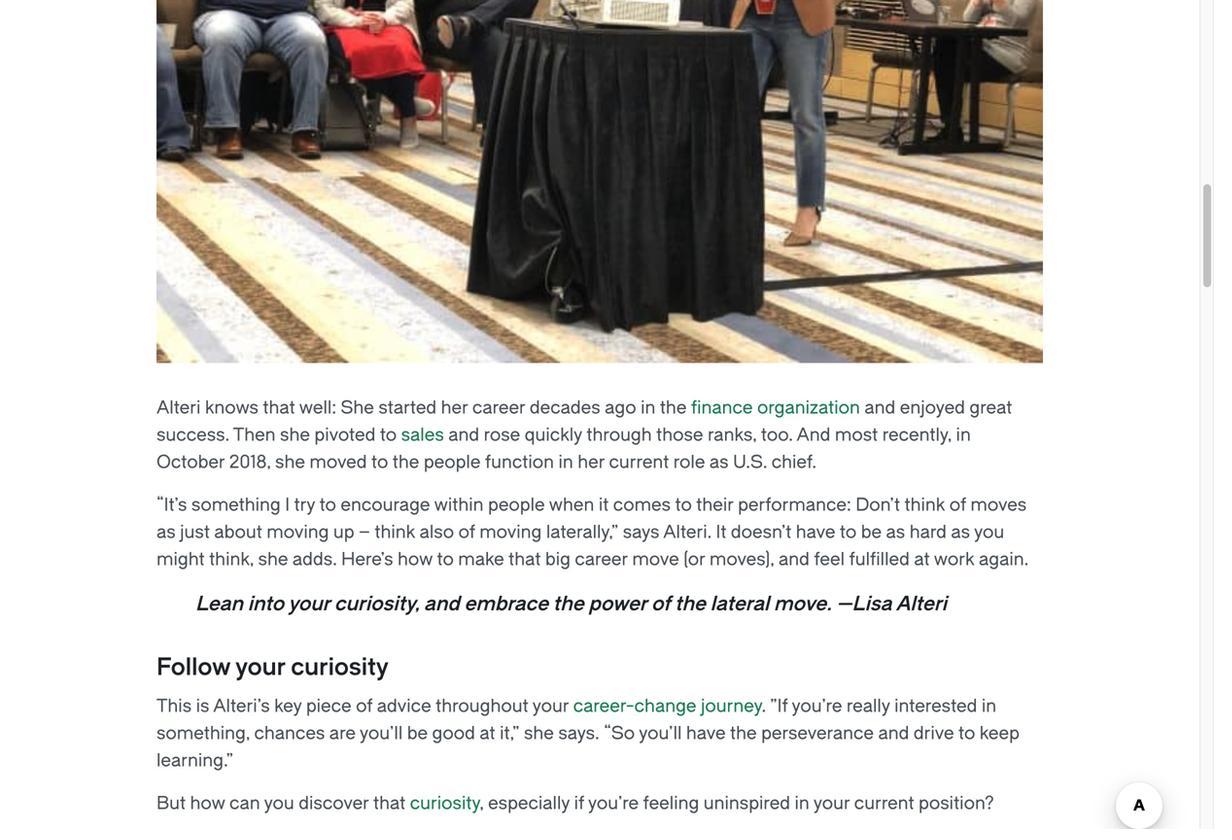 Task type: locate. For each thing, give the bounding box(es) containing it.
moves),
[[710, 550, 775, 570]]

have down the journey
[[687, 724, 726, 744]]

the down the journey
[[731, 724, 757, 744]]

especially
[[488, 794, 570, 814]]

curiosity link
[[410, 794, 480, 814]]

0 horizontal spatial be
[[407, 724, 428, 744]]

you right can
[[264, 794, 294, 814]]

1 vertical spatial alteri
[[896, 593, 947, 616]]

0 vertical spatial current
[[609, 452, 670, 473]]

in
[[641, 398, 656, 418], [957, 425, 972, 446], [559, 452, 574, 473], [982, 697, 997, 717], [795, 794, 810, 814]]

interested
[[895, 697, 978, 717]]

as inside the 'and rose quickly through those ranks, too. and most recently, in october 2018, she moved to the people function in her current role as u.s. chief.'
[[710, 452, 729, 473]]

1 horizontal spatial have
[[796, 523, 836, 543]]

laterally,"
[[546, 523, 619, 543]]

0 vertical spatial career
[[473, 398, 526, 418]]

alteri down work
[[896, 593, 947, 616]]

at left it,"
[[480, 724, 496, 744]]

,
[[480, 794, 484, 814]]

but how can you discover that curiosity , especially if you're feeling uninspired in your current position?
[[157, 794, 995, 814]]

1 horizontal spatial current
[[855, 794, 915, 814]]

in right uninspired
[[795, 794, 810, 814]]

in inside '. "if you're really interested in something, chances are you'll be good at it," she says. "so you'll have the perseverance and drive to keep learning."'
[[982, 697, 997, 717]]

your
[[288, 593, 330, 616], [236, 654, 286, 682], [533, 697, 569, 717], [814, 794, 850, 814]]

alteri up "success."
[[157, 398, 201, 418]]

you'll down change
[[639, 724, 682, 744]]

0 vertical spatial be
[[862, 523, 882, 543]]

into
[[248, 593, 284, 616]]

feel
[[814, 550, 845, 570]]

advice
[[377, 697, 432, 717]]

1 vertical spatial her
[[578, 452, 605, 473]]

your right the "into"
[[288, 593, 330, 616]]

"it's
[[157, 495, 187, 516]]

through
[[587, 425, 652, 446]]

of down 'within'
[[459, 523, 475, 543]]

think
[[905, 495, 946, 516], [375, 523, 415, 543]]

people down the sales
[[424, 452, 481, 473]]

is
[[196, 697, 210, 717]]

position?
[[919, 794, 995, 814]]

as
[[710, 452, 729, 473], [157, 523, 176, 543], [887, 523, 906, 543], [952, 523, 971, 543]]

people
[[424, 452, 481, 473], [488, 495, 545, 516]]

current
[[609, 452, 670, 473], [855, 794, 915, 814]]

the up "those"
[[660, 398, 687, 418]]

2 moving from the left
[[480, 523, 542, 543]]

rose
[[484, 425, 521, 446]]

move. —lisa
[[774, 593, 892, 616]]

career-change journey link
[[574, 697, 762, 717]]

discover
[[299, 794, 369, 814]]

0 vertical spatial how
[[398, 550, 433, 570]]

this is alteri's key piece of advice throughout your career-change journey
[[157, 697, 762, 717]]

0 vertical spatial her
[[441, 398, 468, 418]]

1 horizontal spatial at
[[915, 550, 931, 570]]

0 vertical spatial that
[[263, 398, 295, 418]]

to left keep
[[959, 724, 976, 744]]

1 horizontal spatial curiosity
[[410, 794, 480, 814]]

0 horizontal spatial current
[[609, 452, 670, 473]]

1 vertical spatial that
[[509, 550, 541, 570]]

keep
[[980, 724, 1020, 744]]

that left big
[[509, 550, 541, 570]]

1 vertical spatial career
[[575, 550, 628, 570]]

0 vertical spatial have
[[796, 523, 836, 543]]

and rose quickly through those ranks, too. and most recently, in october 2018, she moved to the people function in her current role as u.s. chief.
[[157, 425, 972, 473]]

and enjoyed great success. then she pivoted to
[[157, 398, 1013, 446]]

0 vertical spatial people
[[424, 452, 481, 473]]

be down don't
[[862, 523, 882, 543]]

i
[[285, 495, 290, 516]]

and
[[797, 425, 831, 446]]

and inside '. "if you're really interested in something, chances are you'll be good at it," she says. "so you'll have the perseverance and drive to keep learning."'
[[879, 724, 910, 744]]

about
[[214, 523, 262, 543]]

but
[[157, 794, 186, 814]]

as right "role"
[[710, 452, 729, 473]]

doesn't
[[731, 523, 792, 543]]

0 vertical spatial alteri
[[157, 398, 201, 418]]

1 moving from the left
[[267, 523, 329, 543]]

1 horizontal spatial moving
[[480, 523, 542, 543]]

career up the rose
[[473, 398, 526, 418]]

and inside the 'and rose quickly through those ranks, too. and most recently, in october 2018, she moved to the people function in her current role as u.s. chief.'
[[449, 425, 480, 446]]

she right '2018,'
[[275, 452, 305, 473]]

1 vertical spatial you
[[264, 794, 294, 814]]

1 horizontal spatial you
[[975, 523, 1005, 543]]

as up fulfilled at bottom right
[[887, 523, 906, 543]]

can
[[230, 794, 260, 814]]

she left adds.
[[258, 550, 288, 570]]

people inside the 'and rose quickly through those ranks, too. and most recently, in october 2018, she moved to the people function in her current role as u.s. chief.'
[[424, 452, 481, 473]]

0 vertical spatial think
[[905, 495, 946, 516]]

the down (or
[[675, 593, 706, 616]]

work
[[935, 550, 975, 570]]

0 horizontal spatial how
[[190, 794, 225, 814]]

1 horizontal spatial that
[[373, 794, 406, 814]]

might
[[157, 550, 205, 570]]

she right it,"
[[524, 724, 554, 744]]

good
[[432, 724, 476, 744]]

0 horizontal spatial you'll
[[360, 724, 403, 744]]

people down function
[[488, 495, 545, 516]]

as up work
[[952, 523, 971, 543]]

to up alteri.
[[676, 495, 692, 516]]

0 horizontal spatial have
[[687, 724, 726, 744]]

1 horizontal spatial people
[[488, 495, 545, 516]]

"it's something i try to encourage within people when it comes to their performance: don't think of moves as just about moving up – think also of moving laterally," says alteri. it doesn't have to be as hard as you might think, she adds. here's how to make that big career move (or moves), and feel fulfilled at work again.
[[157, 495, 1029, 570]]

knows
[[205, 398, 259, 418]]

1 vertical spatial be
[[407, 724, 428, 744]]

your up alteri's
[[236, 654, 286, 682]]

1 horizontal spatial how
[[398, 550, 433, 570]]

to right try
[[320, 495, 336, 516]]

career down laterally,"
[[575, 550, 628, 570]]

have up the feel
[[796, 523, 836, 543]]

1 you'll from the left
[[360, 724, 403, 744]]

and up most
[[865, 398, 896, 418]]

be inside "it's something i try to encourage within people when it comes to their performance: don't think of moves as just about moving up – think also of moving laterally," says alteri. it doesn't have to be as hard as you might think, she adds. here's how to make that big career move (or moves), and feel fulfilled at work again.
[[862, 523, 882, 543]]

0 vertical spatial you
[[975, 523, 1005, 543]]

1 horizontal spatial be
[[862, 523, 882, 543]]

alteri.
[[664, 523, 712, 543]]

how inside "it's something i try to encourage within people when it comes to their performance: don't think of moves as just about moving up – think also of moving laterally," says alteri. it doesn't have to be as hard as you might think, she adds. here's how to make that big career move (or moves), and feel fulfilled at work again.
[[398, 550, 433, 570]]

current down through
[[609, 452, 670, 473]]

decades
[[530, 398, 601, 418]]

you down the moves
[[975, 523, 1005, 543]]

her
[[441, 398, 468, 418], [578, 452, 605, 473]]

curiosity down good
[[410, 794, 480, 814]]

her down through
[[578, 452, 605, 473]]

1 vertical spatial have
[[687, 724, 726, 744]]

in up keep
[[982, 697, 997, 717]]

1 vertical spatial how
[[190, 794, 225, 814]]

of
[[950, 495, 967, 516], [459, 523, 475, 543], [652, 593, 671, 616], [356, 697, 373, 717]]

uninspired
[[704, 794, 791, 814]]

img 3568 image
[[157, 0, 1044, 387]]

0 horizontal spatial think
[[375, 523, 415, 543]]

in down quickly
[[559, 452, 574, 473]]

0 horizontal spatial people
[[424, 452, 481, 473]]

you
[[975, 523, 1005, 543], [264, 794, 294, 814]]

0 horizontal spatial you
[[264, 794, 294, 814]]

the
[[660, 398, 687, 418], [393, 452, 420, 473], [553, 593, 584, 616], [675, 593, 706, 616], [731, 724, 757, 744]]

and left the feel
[[779, 550, 810, 570]]

your left the career-
[[533, 697, 569, 717]]

you'll down advice
[[360, 724, 403, 744]]

as down "it's at left
[[157, 523, 176, 543]]

0 horizontal spatial at
[[480, 724, 496, 744]]

be down advice
[[407, 724, 428, 744]]

how right the but
[[190, 794, 225, 814]]

1 horizontal spatial you'll
[[639, 724, 682, 744]]

moving up make
[[480, 523, 542, 543]]

of right piece
[[356, 697, 373, 717]]

1 vertical spatial people
[[488, 495, 545, 516]]

to down started
[[380, 425, 397, 446]]

that left curiosity link
[[373, 794, 406, 814]]

1 vertical spatial at
[[480, 724, 496, 744]]

at inside '. "if you're really interested in something, chances are you'll be good at it," she says. "so you'll have the perseverance and drive to keep learning."'
[[480, 724, 496, 744]]

moved
[[310, 452, 367, 473]]

1 vertical spatial curiosity
[[410, 794, 480, 814]]

that up then
[[263, 398, 295, 418]]

0 horizontal spatial moving
[[267, 523, 329, 543]]

and left the rose
[[449, 425, 480, 446]]

0 vertical spatial curiosity
[[291, 654, 389, 682]]

0 horizontal spatial career
[[473, 398, 526, 418]]

current left position?
[[855, 794, 915, 814]]

at down hard
[[915, 550, 931, 570]]

think down encourage
[[375, 523, 415, 543]]

1 horizontal spatial career
[[575, 550, 628, 570]]

1 horizontal spatial think
[[905, 495, 946, 516]]

throughout
[[436, 697, 529, 717]]

she inside the 'and rose quickly through those ranks, too. and most recently, in october 2018, she moved to the people function in her current role as u.s. chief.'
[[275, 452, 305, 473]]

1 horizontal spatial her
[[578, 452, 605, 473]]

1 horizontal spatial alteri
[[896, 593, 947, 616]]

the down the sales
[[393, 452, 420, 473]]

and
[[865, 398, 896, 418], [449, 425, 480, 446], [779, 550, 810, 570], [424, 593, 460, 616], [879, 724, 910, 744]]

curiosity up piece
[[291, 654, 389, 682]]

0 horizontal spatial that
[[263, 398, 295, 418]]

have inside "it's something i try to encourage within people when it comes to their performance: don't think of moves as just about moving up – think also of moving laterally," says alteri. it doesn't have to be as hard as you might think, she adds. here's how to make that big career move (or moves), and feel fulfilled at work again.
[[796, 523, 836, 543]]

moving down try
[[267, 523, 329, 543]]

0 vertical spatial at
[[915, 550, 931, 570]]

how
[[398, 550, 433, 570], [190, 794, 225, 814]]

their
[[697, 495, 734, 516]]

2 horizontal spatial that
[[509, 550, 541, 570]]

she down 'well:'
[[280, 425, 310, 446]]

at
[[915, 550, 931, 570], [480, 724, 496, 744]]

ranks,
[[708, 425, 757, 446]]

within
[[434, 495, 484, 516]]

0 horizontal spatial her
[[441, 398, 468, 418]]

too.
[[762, 425, 793, 446]]

1 vertical spatial current
[[855, 794, 915, 814]]

be
[[862, 523, 882, 543], [407, 724, 428, 744]]

how down also
[[398, 550, 433, 570]]

moving
[[267, 523, 329, 543], [480, 523, 542, 543]]

think up hard
[[905, 495, 946, 516]]

most
[[835, 425, 879, 446]]

0 horizontal spatial curiosity
[[291, 654, 389, 682]]

she inside '. "if you're really interested in something, chances are you'll be good at it," she says. "so you'll have the perseverance and drive to keep learning."'
[[524, 724, 554, 744]]

you'll
[[360, 724, 403, 744], [639, 724, 682, 744]]

alteri's
[[213, 697, 270, 717]]

function
[[485, 452, 554, 473]]

and down really
[[879, 724, 910, 744]]

to right moved
[[372, 452, 388, 473]]

something
[[192, 495, 281, 516]]

her up the sales
[[441, 398, 468, 418]]



Task type: describe. For each thing, give the bounding box(es) containing it.
in right 'ago'
[[641, 398, 656, 418]]

those
[[657, 425, 704, 446]]

career inside "it's something i try to encourage within people when it comes to their performance: don't think of moves as just about moving up – think also of moving laterally," says alteri. it doesn't have to be as hard as you might think, she adds. here's how to make that big career move (or moves), and feel fulfilled at work again.
[[575, 550, 628, 570]]

enjoyed
[[900, 398, 966, 418]]

chances
[[254, 724, 325, 744]]

be inside '. "if you're really interested in something, chances are you'll be good at it," she says. "so you'll have the perseverance and drive to keep learning."'
[[407, 724, 428, 744]]

think,
[[209, 550, 254, 570]]

organization
[[758, 398, 861, 418]]

lean into your curiosity, and embrace the power of the lateral move. —lisa alteri
[[196, 593, 947, 616]]

sales link
[[401, 425, 444, 446]]

are
[[330, 724, 356, 744]]

big
[[546, 550, 571, 570]]

change
[[635, 697, 697, 717]]

october
[[157, 452, 225, 473]]

move
[[633, 550, 680, 570]]

you're
[[792, 697, 843, 717]]

finance organization link
[[691, 398, 861, 418]]

lean
[[196, 593, 243, 616]]

of left the moves
[[950, 495, 967, 516]]

also
[[420, 523, 454, 543]]

that inside "it's something i try to encourage within people when it comes to their performance: don't think of moves as just about moving up – think also of moving laterally," says alteri. it doesn't have to be as hard as you might think, she adds. here's how to make that big career move (or moves), and feel fulfilled at work again.
[[509, 550, 541, 570]]

0 horizontal spatial alteri
[[157, 398, 201, 418]]

again.
[[979, 550, 1029, 570]]

it
[[716, 523, 727, 543]]

people inside "it's something i try to encourage within people when it comes to their performance: don't think of moves as just about moving up – think also of moving laterally," says alteri. it doesn't have to be as hard as you might think, she adds. here's how to make that big career move (or moves), and feel fulfilled at work again.
[[488, 495, 545, 516]]

learning."
[[157, 751, 234, 772]]

in down great
[[957, 425, 972, 446]]

performance:
[[738, 495, 852, 516]]

if
[[574, 794, 585, 814]]

2018,
[[229, 452, 271, 473]]

to inside and enjoyed great success. then she pivoted to
[[380, 425, 397, 446]]

try
[[294, 495, 315, 516]]

well:
[[299, 398, 337, 418]]

fulfilled
[[850, 550, 910, 570]]

great
[[970, 398, 1013, 418]]

something,
[[157, 724, 250, 744]]

u.s.
[[733, 452, 768, 473]]

current inside the 'and rose quickly through those ranks, too. and most recently, in october 2018, she moved to the people function in her current role as u.s. chief.'
[[609, 452, 670, 473]]

recently,
[[883, 425, 952, 446]]

says. "so
[[559, 724, 635, 744]]

lateral
[[711, 593, 770, 616]]

you're
[[589, 794, 639, 814]]

the down big
[[553, 593, 584, 616]]

really
[[847, 697, 891, 717]]

2 you'll from the left
[[639, 724, 682, 744]]

to inside '. "if you're really interested in something, chances are you'll be good at it," she says. "so you'll have the perseverance and drive to keep learning."'
[[959, 724, 976, 744]]

2 vertical spatial that
[[373, 794, 406, 814]]

feeling
[[643, 794, 700, 814]]

don't
[[856, 495, 901, 516]]

you inside "it's something i try to encourage within people when it comes to their performance: don't think of moves as just about moving up – think also of moving laterally," says alteri. it doesn't have to be as hard as you might think, she adds. here's how to make that big career move (or moves), and feel fulfilled at work again.
[[975, 523, 1005, 543]]

"if
[[770, 697, 788, 717]]

to up the feel
[[840, 523, 857, 543]]

started
[[379, 398, 437, 418]]

it,"
[[500, 724, 520, 744]]

piece
[[306, 697, 352, 717]]

up
[[334, 523, 355, 543]]

have inside '. "if you're really interested in something, chances are you'll be good at it," she says. "so you'll have the perseverance and drive to keep learning."'
[[687, 724, 726, 744]]

career-
[[574, 697, 635, 717]]

follow
[[157, 654, 231, 682]]

1 vertical spatial think
[[375, 523, 415, 543]]

drive
[[914, 724, 955, 744]]

embrace
[[464, 593, 549, 616]]

perseverance
[[762, 724, 874, 744]]

and inside and enjoyed great success. then she pivoted to
[[865, 398, 896, 418]]

ago
[[605, 398, 637, 418]]

comes
[[614, 495, 671, 516]]

to inside the 'and rose quickly through those ranks, too. and most recently, in october 2018, she moved to the people function in her current role as u.s. chief.'
[[372, 452, 388, 473]]

encourage
[[341, 495, 430, 516]]

it
[[599, 495, 609, 516]]

key
[[274, 697, 302, 717]]

to down also
[[437, 550, 454, 570]]

at inside "it's something i try to encourage within people when it comes to their performance: don't think of moves as just about moving up – think also of moving laterally," says alteri. it doesn't have to be as hard as you might think, she adds. here's how to make that big career move (or moves), and feel fulfilled at work again.
[[915, 550, 931, 570]]

chief.
[[772, 452, 817, 473]]

finance
[[691, 398, 753, 418]]

this
[[157, 697, 192, 717]]

curiosity,
[[334, 593, 420, 616]]

hard
[[910, 523, 947, 543]]

she inside and enjoyed great success. then she pivoted to
[[280, 425, 310, 446]]

make
[[458, 550, 505, 570]]

the inside '. "if you're really interested in something, chances are you'll be good at it," she says. "so you'll have the perseverance and drive to keep learning."'
[[731, 724, 757, 744]]

the inside the 'and rose quickly through those ranks, too. and most recently, in october 2018, she moved to the people function in her current role as u.s. chief.'
[[393, 452, 420, 473]]

journey
[[701, 697, 762, 717]]

of right 'power'
[[652, 593, 671, 616]]

moves
[[971, 495, 1027, 516]]

–
[[359, 523, 370, 543]]

quickly
[[525, 425, 583, 446]]

here's
[[341, 550, 393, 570]]

follow your curiosity
[[157, 654, 389, 682]]

she inside "it's something i try to encourage within people when it comes to their performance: don't think of moves as just about moving up – think also of moving laterally," says alteri. it doesn't have to be as hard as you might think, she adds. here's how to make that big career move (or moves), and feel fulfilled at work again.
[[258, 550, 288, 570]]

success.
[[157, 425, 230, 446]]

alteri knows that well: she started her career decades ago in the finance organization
[[157, 398, 861, 418]]

your down perseverance
[[814, 794, 850, 814]]

when
[[549, 495, 595, 516]]

says
[[623, 523, 660, 543]]

and down make
[[424, 593, 460, 616]]

and inside "it's something i try to encourage within people when it comes to their performance: don't think of moves as just about moving up – think also of moving laterally," says alteri. it doesn't have to be as hard as you might think, she adds. here's how to make that big career move (or moves), and feel fulfilled at work again.
[[779, 550, 810, 570]]

her inside the 'and rose quickly through those ranks, too. and most recently, in october 2018, she moved to the people function in her current role as u.s. chief.'
[[578, 452, 605, 473]]

(or
[[684, 550, 706, 570]]



Task type: vqa. For each thing, say whether or not it's contained in the screenshot.
Salary
no



